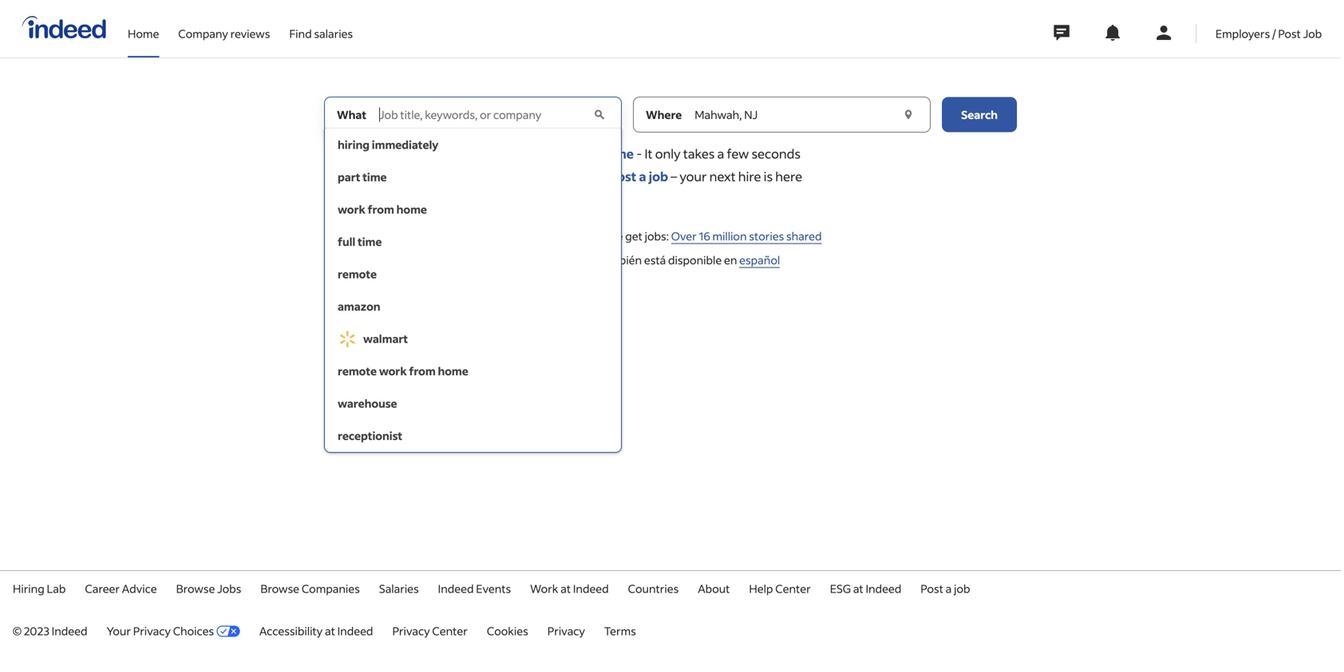 Task type: locate. For each thing, give the bounding box(es) containing it.
-
[[637, 145, 642, 162]]

browse
[[176, 581, 215, 596], [261, 581, 300, 596]]

your privacy choices
[[107, 624, 214, 638]]

1 vertical spatial a
[[639, 168, 647, 185]]

at
[[561, 581, 571, 596], [854, 581, 864, 596], [325, 624, 335, 638]]

en
[[724, 253, 738, 267]]

1 vertical spatial job
[[955, 581, 971, 596]]

remote up the amazon
[[338, 267, 377, 281]]

español link
[[740, 253, 781, 268]]

it
[[645, 145, 653, 162]]

0 horizontal spatial at
[[325, 624, 335, 638]]

over 16 million stories shared link
[[672, 229, 822, 244]]

post right esg at indeed link
[[921, 581, 944, 596]]

browse jobs link
[[176, 581, 241, 596]]

3 privacy from the left
[[548, 624, 585, 638]]

también
[[599, 253, 642, 267]]

find salaries
[[289, 26, 353, 41]]

0 horizontal spatial clear element
[[591, 107, 608, 123]]

work
[[338, 202, 366, 216], [379, 364, 407, 378]]

accessibility at indeed
[[260, 624, 373, 638]]

clear image left search button
[[901, 107, 917, 123]]

What field
[[376, 97, 590, 132]]

events
[[476, 581, 511, 596]]

1 horizontal spatial privacy
[[393, 624, 430, 638]]

indeed right work on the left of the page
[[573, 581, 609, 596]]

2 vertical spatial a
[[946, 581, 952, 596]]

0 horizontal spatial post
[[528, 145, 555, 162]]

0 vertical spatial center
[[776, 581, 811, 596]]

post right '/' at the right of page
[[1279, 26, 1302, 41]]

walmart
[[363, 331, 408, 346]]

seconds
[[752, 145, 801, 162]]

amazon
[[338, 299, 381, 314]]

1 vertical spatial your
[[680, 168, 707, 185]]

0 vertical spatial remote
[[338, 267, 377, 281]]

here
[[776, 168, 803, 185]]

1 horizontal spatial at
[[561, 581, 571, 596]]

main content
[[0, 97, 1342, 453]]

1 horizontal spatial home
[[438, 364, 469, 378]]

indeed right 'esg'
[[866, 581, 902, 596]]

account image
[[1155, 23, 1174, 42]]

post for post your resume - it only takes a few seconds
[[528, 145, 555, 162]]

privacy down salaries link
[[393, 624, 430, 638]]

home
[[128, 26, 159, 41]]

countries
[[628, 581, 679, 596]]

work down part
[[338, 202, 366, 216]]

post for post a job
[[921, 581, 944, 596]]

©
[[13, 624, 22, 638]]

few
[[727, 145, 749, 162]]

1 horizontal spatial clear element
[[901, 107, 917, 123]]

2 clear image from the left
[[901, 107, 917, 123]]

browse up accessibility
[[261, 581, 300, 596]]

remote
[[338, 267, 377, 281], [338, 364, 377, 378]]

1 horizontal spatial clear image
[[901, 107, 917, 123]]

1 clear image from the left
[[591, 107, 608, 123]]

at right work on the left of the page
[[561, 581, 571, 596]]

messages unread count 0 image
[[1052, 17, 1073, 49]]

clear element for what
[[591, 107, 608, 123]]

work down walmart
[[379, 364, 407, 378]]

remote down the walmart company results icon on the left bottom of page
[[338, 364, 377, 378]]

post
[[1279, 26, 1302, 41], [528, 145, 555, 162], [921, 581, 944, 596]]

post inside main content
[[528, 145, 555, 162]]

employers: post a job
[[539, 168, 669, 185]]

indeed helps people get jobs: over 16 million stories shared
[[520, 229, 822, 243]]

over
[[672, 229, 697, 243]]

0 horizontal spatial a
[[639, 168, 647, 185]]

0 horizontal spatial from
[[368, 202, 394, 216]]

clear image up resume
[[591, 107, 608, 123]]

2 privacy from the left
[[393, 624, 430, 638]]

receptionist
[[338, 429, 403, 443]]

1 horizontal spatial browse
[[261, 581, 300, 596]]

privacy center
[[393, 624, 468, 638]]

clear image for what
[[591, 107, 608, 123]]

2 vertical spatial post
[[921, 581, 944, 596]]

1 horizontal spatial job
[[955, 581, 971, 596]]

privacy for privacy center
[[393, 624, 430, 638]]

employers / post job link
[[1216, 0, 1323, 54]]

clear element
[[591, 107, 608, 123], [901, 107, 917, 123]]

section containing indeed helps people get jobs:
[[0, 220, 1342, 276]]

0 horizontal spatial home
[[397, 202, 427, 216]]

from
[[368, 202, 394, 216], [409, 364, 436, 378]]

privacy right your
[[133, 624, 171, 638]]

0 horizontal spatial work
[[338, 202, 366, 216]]

1 horizontal spatial post
[[921, 581, 944, 596]]

job inside main content
[[649, 168, 669, 185]]

your up employers:
[[557, 145, 586, 162]]

cookies link
[[487, 624, 529, 638]]

0 vertical spatial time
[[363, 170, 387, 184]]

career
[[85, 581, 120, 596]]

time for full time
[[358, 234, 382, 249]]

job
[[649, 168, 669, 185], [955, 581, 971, 596]]

0 horizontal spatial center
[[432, 624, 468, 638]]

indeed left helps
[[520, 229, 555, 243]]

million
[[713, 229, 747, 243]]

0 vertical spatial post
[[1279, 26, 1302, 41]]

takes
[[684, 145, 715, 162]]

privacy link
[[548, 624, 585, 638]]

None search field
[[324, 97, 1018, 453]]

1 vertical spatial remote
[[338, 364, 377, 378]]

salaries
[[314, 26, 353, 41]]

at right accessibility
[[325, 624, 335, 638]]

work from home
[[338, 202, 427, 216]]

1 vertical spatial from
[[409, 364, 436, 378]]

privacy center link
[[393, 624, 468, 638]]

indeed
[[520, 229, 555, 243], [561, 253, 597, 267], [438, 581, 474, 596], [573, 581, 609, 596], [866, 581, 902, 596], [52, 624, 87, 638], [338, 624, 373, 638]]

center right help
[[776, 581, 811, 596]]

your
[[107, 624, 131, 638]]

center down indeed events
[[432, 624, 468, 638]]

0 vertical spatial your
[[557, 145, 586, 162]]

resume
[[588, 145, 634, 162]]

your next hire is here
[[680, 168, 803, 185]]

browse left jobs
[[176, 581, 215, 596]]

1 remote from the top
[[338, 267, 377, 281]]

0 horizontal spatial browse
[[176, 581, 215, 596]]

1 horizontal spatial your
[[680, 168, 707, 185]]

full time
[[338, 234, 382, 249]]

16
[[699, 229, 711, 243]]

shared
[[787, 229, 822, 243]]

clear image
[[591, 107, 608, 123], [901, 107, 917, 123]]

find
[[289, 26, 312, 41]]

0 vertical spatial a
[[718, 145, 725, 162]]

privacy down work at indeed
[[548, 624, 585, 638]]

2 remote from the top
[[338, 364, 377, 378]]

hiring lab link
[[13, 581, 66, 596]]

clear element left search button
[[901, 107, 917, 123]]

helps
[[558, 229, 586, 243]]

0 horizontal spatial clear image
[[591, 107, 608, 123]]

what
[[337, 107, 367, 122]]

1 clear element from the left
[[591, 107, 608, 123]]

time
[[363, 170, 387, 184], [358, 234, 382, 249]]

at for accessibility
[[325, 624, 335, 638]]

your down takes
[[680, 168, 707, 185]]

0 horizontal spatial privacy
[[133, 624, 171, 638]]

find salaries link
[[289, 0, 353, 54]]

español
[[740, 253, 781, 267]]

1 vertical spatial center
[[432, 624, 468, 638]]

1 vertical spatial work
[[379, 364, 407, 378]]

section
[[0, 220, 1342, 276]]

1 vertical spatial post
[[528, 145, 555, 162]]

time right full
[[358, 234, 382, 249]]

part time
[[338, 170, 387, 184]]

help center
[[750, 581, 811, 596]]

2 clear element from the left
[[901, 107, 917, 123]]

remote for remote
[[338, 267, 377, 281]]

1 browse from the left
[[176, 581, 215, 596]]

clear element up resume
[[591, 107, 608, 123]]

2 browse from the left
[[261, 581, 300, 596]]

at for work
[[561, 581, 571, 596]]

1 vertical spatial time
[[358, 234, 382, 249]]

2 horizontal spatial post
[[1279, 26, 1302, 41]]

at right 'esg'
[[854, 581, 864, 596]]

career advice link
[[85, 581, 157, 596]]

0 vertical spatial job
[[649, 168, 669, 185]]

center for help center
[[776, 581, 811, 596]]

0 horizontal spatial job
[[649, 168, 669, 185]]

0 vertical spatial from
[[368, 202, 394, 216]]

countries link
[[628, 581, 679, 596]]

–
[[669, 168, 680, 185]]

2 horizontal spatial privacy
[[548, 624, 585, 638]]

your privacy choices link
[[107, 624, 240, 638]]

privacy for privacy link
[[548, 624, 585, 638]]

esg at indeed link
[[830, 581, 902, 596]]

time right part
[[363, 170, 387, 184]]

post up employers:
[[528, 145, 555, 162]]

1 horizontal spatial center
[[776, 581, 811, 596]]

0 horizontal spatial your
[[557, 145, 586, 162]]

2 horizontal spatial at
[[854, 581, 864, 596]]



Task type: vqa. For each thing, say whether or not it's contained in the screenshot.
help icon
no



Task type: describe. For each thing, give the bounding box(es) containing it.
browse jobs
[[176, 581, 241, 596]]

1 privacy from the left
[[133, 624, 171, 638]]

part
[[338, 170, 361, 184]]

at for esg
[[854, 581, 864, 596]]

job
[[1304, 26, 1323, 41]]

está
[[644, 253, 666, 267]]

time for part time
[[363, 170, 387, 184]]

employers:
[[539, 168, 607, 185]]

Where field
[[692, 97, 899, 132]]

lab
[[47, 581, 66, 596]]

/
[[1273, 26, 1277, 41]]

none search field containing what
[[324, 97, 1018, 453]]

jobs
[[217, 581, 241, 596]]

disponible
[[669, 253, 722, 267]]

walmart company results image
[[338, 329, 357, 348]]

company
[[178, 26, 228, 41]]

help
[[750, 581, 774, 596]]

where
[[646, 107, 682, 122]]

help center link
[[750, 581, 811, 596]]

people
[[588, 229, 623, 243]]

browse for browse companies
[[261, 581, 300, 596]]

0 vertical spatial work
[[338, 202, 366, 216]]

immediately
[[372, 137, 439, 152]]

0 vertical spatial home
[[397, 202, 427, 216]]

about
[[698, 581, 730, 596]]

hiring
[[13, 581, 45, 596]]

only
[[656, 145, 681, 162]]

hire
[[739, 168, 762, 185]]

2023
[[24, 624, 49, 638]]

remote for remote work from home
[[338, 364, 377, 378]]

remote work from home
[[338, 364, 469, 378]]

employers / post job
[[1216, 26, 1323, 41]]

browse for browse jobs
[[176, 581, 215, 596]]

clear element for where
[[901, 107, 917, 123]]

esg at indeed
[[830, 581, 902, 596]]

next
[[710, 168, 736, 185]]

work at indeed
[[531, 581, 609, 596]]

esg
[[830, 581, 852, 596]]

salaries link
[[379, 581, 419, 596]]

terms link
[[605, 624, 636, 638]]

indeed down helps
[[561, 253, 597, 267]]

post a job
[[921, 581, 971, 596]]

reviews
[[231, 26, 270, 41]]

company reviews link
[[178, 0, 270, 54]]

jobs:
[[645, 229, 669, 243]]

post your resume link
[[528, 145, 634, 162]]

notifications unread count 0 image
[[1104, 23, 1123, 42]]

career advice
[[85, 581, 157, 596]]

is
[[764, 168, 773, 185]]

indeed events
[[438, 581, 511, 596]]

company reviews
[[178, 26, 270, 41]]

about link
[[698, 581, 730, 596]]

search button
[[943, 97, 1018, 132]]

© 2023 indeed
[[13, 624, 87, 638]]

work at indeed link
[[531, 581, 609, 596]]

browse companies
[[261, 581, 360, 596]]

warehouse
[[338, 396, 397, 411]]

choices
[[173, 624, 214, 638]]

indeed right 2023
[[52, 624, 87, 638]]

cookies
[[487, 624, 529, 638]]

2 horizontal spatial a
[[946, 581, 952, 596]]

indeed también está disponible en español
[[561, 253, 781, 267]]

stories
[[749, 229, 785, 243]]

main content containing post your resume
[[0, 97, 1342, 453]]

work
[[531, 581, 559, 596]]

accessibility at indeed link
[[260, 624, 373, 638]]

full
[[338, 234, 356, 249]]

1 horizontal spatial work
[[379, 364, 407, 378]]

suggestions list box
[[324, 129, 622, 453]]

browse companies link
[[261, 581, 360, 596]]

get
[[626, 229, 643, 243]]

post a job link
[[921, 581, 971, 596]]

1 horizontal spatial from
[[409, 364, 436, 378]]

salaries
[[379, 581, 419, 596]]

employers: post a job link
[[539, 168, 669, 185]]

indeed down the companies
[[338, 624, 373, 638]]

clear image for where
[[901, 107, 917, 123]]

1 horizontal spatial a
[[718, 145, 725, 162]]

indeed events link
[[438, 581, 511, 596]]

accessibility
[[260, 624, 323, 638]]

center for privacy center
[[432, 624, 468, 638]]

indeed left events
[[438, 581, 474, 596]]

hiring lab
[[13, 581, 66, 596]]

1 vertical spatial home
[[438, 364, 469, 378]]

post your resume - it only takes a few seconds
[[528, 145, 801, 162]]

home link
[[128, 0, 159, 54]]

employers
[[1216, 26, 1271, 41]]

hiring
[[338, 137, 370, 152]]



